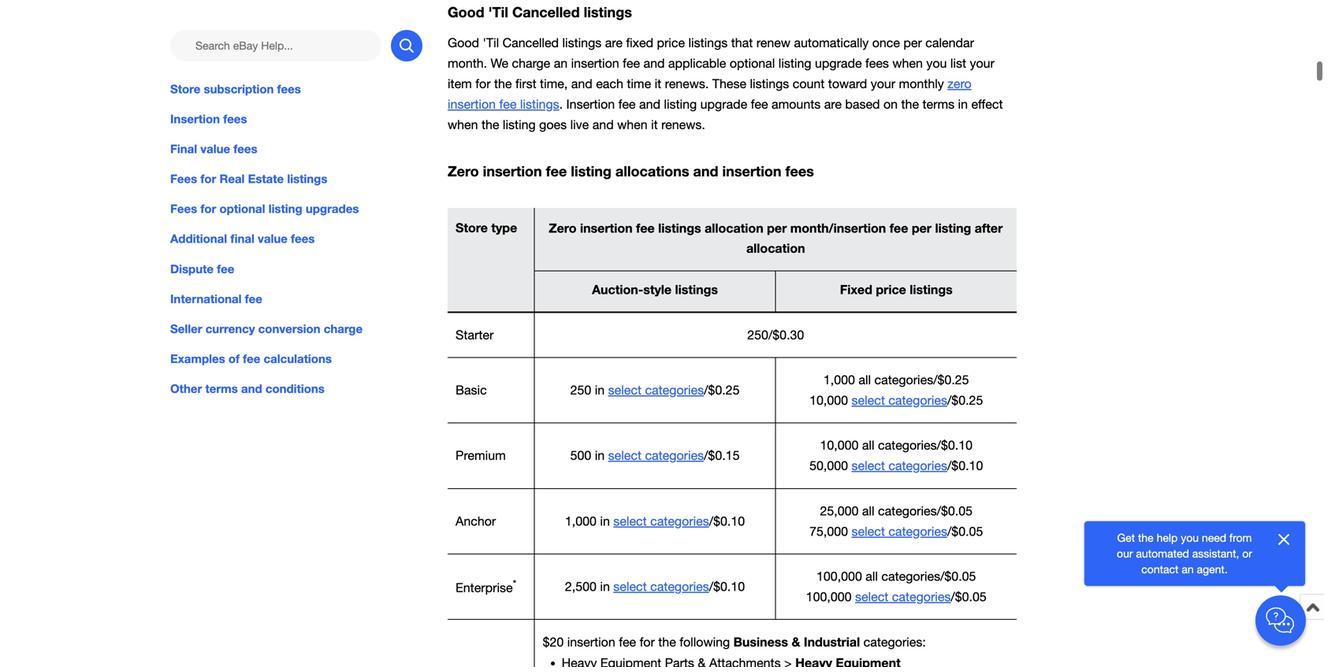 Task type: locate. For each thing, give the bounding box(es) containing it.
/$0.10 down categories/$0.10
[[948, 459, 983, 474]]

and right allocations
[[693, 163, 719, 180]]

starter
[[456, 328, 494, 342]]

categories down 500 in select categories /$0.15
[[651, 514, 709, 529]]

international fee link
[[170, 290, 423, 308]]

0 vertical spatial optional
[[730, 56, 775, 70]]

fees for optional listing upgrades
[[170, 202, 359, 216]]

you
[[927, 56, 947, 70], [1181, 532, 1199, 545]]

insertion inside $20 insertion fee for the following business & industrial categories:
[[567, 635, 616, 650]]

select inside 100,000 all categories/$0.05 100,000 select categories /$0.05
[[855, 590, 889, 605]]

are inside good 'til cancelled listings are fixed price listings that renew automatically once per calendar month. we charge an insertion fee and applicable optional listing upgrade fees when you list your item for the first time, and each time it renews. these listings count toward your monthly
[[605, 35, 623, 50]]

1 horizontal spatial charge
[[512, 56, 550, 70]]

for
[[476, 76, 491, 91], [201, 172, 216, 186], [201, 202, 216, 216], [640, 635, 655, 650]]

1 horizontal spatial are
[[824, 97, 842, 112]]

1 vertical spatial price
[[876, 282, 907, 297]]

fee up international fee on the top of the page
[[217, 262, 234, 276]]

based
[[845, 97, 880, 112]]

final
[[170, 142, 197, 156]]

/$0.05 inside 25,000 all categories/$0.05 75,000 select categories /$0.05
[[948, 525, 983, 539]]

insertion for zero insertion fee listings allocation per month
[[580, 220, 633, 235]]

0 vertical spatial zero
[[448, 163, 479, 180]]

terms down the monthly
[[923, 97, 955, 112]]

1 horizontal spatial store
[[456, 220, 488, 235]]

good for good 'til cancelled listings
[[448, 3, 485, 20]]

$20
[[543, 635, 564, 650]]

1 vertical spatial good
[[448, 35, 479, 50]]

listings
[[584, 3, 632, 20], [563, 35, 602, 50], [689, 35, 728, 50], [750, 76, 789, 91], [520, 97, 559, 112], [287, 172, 327, 186], [658, 220, 701, 235], [675, 282, 718, 297], [910, 282, 953, 297]]

all left categories/$0.10
[[862, 438, 875, 453]]

'til for good 'til cancelled listings are fixed price listings that renew automatically once per calendar month. we charge an insertion fee and applicable optional listing upgrade fees when you list your item for the first time, and each time it renews. these listings count toward your monthly
[[483, 35, 499, 50]]

1 vertical spatial 10,000
[[820, 438, 859, 453]]

upgrade inside . insertion fee and listing upgrade fee amounts are based on the terms in effect when the listing goes live and when it renews.
[[701, 97, 748, 112]]

international fee
[[170, 292, 262, 306]]

it right time
[[655, 76, 662, 91]]

1,000 for all
[[824, 373, 855, 387]]

fees up fees for real estate listings
[[234, 142, 257, 156]]

in for 2,500 in select categories /$0.10
[[600, 580, 610, 594]]

10,000 inside the 10,000 all categories/$0.10 50,000 select categories /$0.10
[[820, 438, 859, 453]]

store up insertion fees
[[170, 82, 201, 96]]

. insertion fee and listing upgrade fee amounts are based on the terms in effect when the listing goes live and when it renews.
[[448, 97, 1003, 132]]

fee down 2,500 in select categories /$0.10
[[619, 635, 636, 650]]

1 horizontal spatial /$0.25
[[948, 393, 983, 408]]

good 'til cancelled listings are fixed price listings that renew automatically once per calendar month. we charge an insertion fee and applicable optional listing upgrade fees when you list your item for the first time, and each time it renews. these listings count toward your monthly
[[448, 35, 995, 91]]

insertion for zero insertion fee listings
[[448, 97, 496, 112]]

1 horizontal spatial you
[[1181, 532, 1199, 545]]

1 vertical spatial allocation
[[747, 241, 805, 256]]

0 vertical spatial an
[[554, 56, 568, 70]]

fees down the fees for optional listing upgrades link
[[291, 232, 315, 246]]

.
[[559, 97, 563, 112]]

1,000 for in
[[565, 514, 597, 529]]

style
[[644, 282, 672, 297]]

0 vertical spatial 10,000
[[810, 393, 848, 408]]

all inside 1,000 all categories/$0.25 10,000 select categories /$0.25
[[859, 373, 871, 387]]

and
[[644, 56, 665, 70], [571, 76, 593, 91], [639, 97, 661, 112], [593, 118, 614, 132], [693, 163, 719, 180], [241, 382, 262, 396]]

fees
[[170, 172, 197, 186], [170, 202, 197, 216]]

from
[[1230, 532, 1252, 545]]

0 vertical spatial charge
[[512, 56, 550, 70]]

0 vertical spatial 'til
[[489, 3, 508, 20]]

categories up categories:
[[892, 590, 951, 605]]

insertion fees link
[[170, 110, 423, 128]]

renews. inside . insertion fee and listing upgrade fee amounts are based on the terms in effect when the listing goes live and when it renews.
[[662, 118, 705, 132]]

for right item
[[476, 76, 491, 91]]

per right the once on the right
[[904, 35, 922, 50]]

0 vertical spatial renews.
[[665, 76, 709, 91]]

an
[[554, 56, 568, 70], [1182, 563, 1194, 576]]

1 vertical spatial are
[[824, 97, 842, 112]]

1 vertical spatial upgrade
[[701, 97, 748, 112]]

250/$0.30
[[748, 328, 804, 342]]

good for good 'til cancelled listings are fixed price listings that renew automatically once per calendar month. we charge an insertion fee and applicable optional listing upgrade fees when you list your item for the first time, and each time it renews. these listings count toward your monthly
[[448, 35, 479, 50]]

2 good from the top
[[448, 35, 479, 50]]

fee inside good 'til cancelled listings are fixed price listings that renew automatically once per calendar month. we charge an insertion fee and applicable optional listing upgrade fees when you list your item for the first time, and each time it renews. these listings count toward your monthly
[[623, 56, 640, 70]]

when up the monthly
[[893, 56, 923, 70]]

optional up final
[[220, 202, 265, 216]]

an inside the get the help you need from our automated assistant, or contact an agent.
[[1182, 563, 1194, 576]]

value inside final value fees link
[[200, 142, 230, 156]]

fee left amounts
[[751, 97, 768, 112]]

conversion
[[258, 322, 321, 336]]

an left agent.
[[1182, 563, 1194, 576]]

1 horizontal spatial your
[[970, 56, 995, 70]]

2 fees from the top
[[170, 202, 197, 216]]

categories/$0.05 for 25,000 all categories/$0.05
[[878, 504, 973, 519]]

1 horizontal spatial insertion
[[566, 97, 615, 112]]

charge
[[512, 56, 550, 70], [324, 322, 363, 336]]

categories/$0.05 down 25,000 all categories/$0.05 75,000 select categories /$0.05
[[882, 570, 976, 584]]

subscription
[[204, 82, 274, 96]]

1 good from the top
[[448, 3, 485, 20]]

optional
[[730, 56, 775, 70], [220, 202, 265, 216]]

in
[[958, 97, 968, 112], [595, 383, 605, 398], [595, 449, 605, 463], [600, 514, 610, 529], [600, 580, 610, 594]]

all left categories/$0.25
[[859, 373, 871, 387]]

/$0.05 inside 100,000 all categories/$0.05 100,000 select categories /$0.05
[[951, 590, 987, 605]]

0 horizontal spatial charge
[[324, 322, 363, 336]]

categories/$0.25
[[875, 373, 969, 387]]

per
[[904, 35, 922, 50], [767, 220, 787, 235], [912, 220, 932, 235]]

when down item
[[448, 118, 478, 132]]

0 vertical spatial it
[[655, 76, 662, 91]]

2 horizontal spatial when
[[893, 56, 923, 70]]

list
[[951, 56, 967, 70]]

categories down categories/$0.10
[[889, 459, 948, 474]]

0 horizontal spatial terms
[[205, 382, 238, 396]]

month.
[[448, 56, 487, 70]]

upgrade down automatically
[[815, 56, 862, 70]]

or
[[1243, 548, 1253, 561]]

0 horizontal spatial 1,000
[[565, 514, 597, 529]]

1 horizontal spatial terms
[[923, 97, 955, 112]]

categories inside 100,000 all categories/$0.05 100,000 select categories /$0.05
[[892, 590, 951, 605]]

fee down time
[[619, 97, 636, 112]]

the inside good 'til cancelled listings are fixed price listings that renew automatically once per calendar month. we charge an insertion fee and applicable optional listing upgrade fees when you list your item for the first time, and each time it renews. these listings count toward your monthly
[[494, 76, 512, 91]]

fee inside /insertion fee per listing after allocation
[[890, 220, 909, 235]]

listing inside /insertion fee per listing after allocation
[[935, 220, 972, 235]]

1 vertical spatial fees
[[170, 202, 197, 216]]

and down time
[[639, 97, 661, 112]]

insertion
[[566, 97, 615, 112], [170, 112, 220, 126]]

listings down allocations
[[658, 220, 701, 235]]

/$0.10 for 100,000 all categories/$0.05 100,000 select categories /$0.05
[[709, 580, 745, 594]]

optional down that
[[730, 56, 775, 70]]

1 horizontal spatial upgrade
[[815, 56, 862, 70]]

per left month
[[767, 220, 787, 235]]

0 vertical spatial cancelled
[[512, 3, 580, 20]]

zero insertion fee listings link
[[448, 76, 972, 112]]

1 horizontal spatial zero
[[549, 220, 577, 235]]

and down examples of fee calculations
[[241, 382, 262, 396]]

1 vertical spatial zero
[[549, 220, 577, 235]]

'til inside good 'til cancelled listings are fixed price listings that renew automatically once per calendar month. we charge an insertion fee and applicable optional listing upgrade fees when you list your item for the first time, and each time it renews. these listings count toward your monthly
[[483, 35, 499, 50]]

insertion inside zero insertion fee listings
[[448, 97, 496, 112]]

fee right the /insertion
[[890, 220, 909, 235]]

listings inside zero insertion fee listings
[[520, 97, 559, 112]]

toward
[[828, 76, 867, 91]]

/$0.05 for 100,000 all categories/$0.05
[[951, 590, 987, 605]]

categories up following
[[651, 580, 709, 594]]

value down insertion fees
[[200, 142, 230, 156]]

1 vertical spatial 100,000
[[806, 590, 852, 605]]

charge right conversion
[[324, 322, 363, 336]]

good
[[448, 3, 485, 20], [448, 35, 479, 50]]

1 vertical spatial charge
[[324, 322, 363, 336]]

0 horizontal spatial zero
[[448, 163, 479, 180]]

upgrade down the "these"
[[701, 97, 748, 112]]

0 horizontal spatial you
[[927, 56, 947, 70]]

insertion up the live
[[566, 97, 615, 112]]

1 vertical spatial an
[[1182, 563, 1194, 576]]

select right 500
[[608, 449, 642, 463]]

0 horizontal spatial an
[[554, 56, 568, 70]]

1 horizontal spatial 1,000
[[824, 373, 855, 387]]

per right the /insertion
[[912, 220, 932, 235]]

0 horizontal spatial price
[[657, 35, 685, 50]]

1,000 all categories/$0.25 10,000 select categories /$0.25
[[810, 373, 983, 408]]

insertion down 'zero insertion fee listing allocations and insertion fees'
[[580, 220, 633, 235]]

you inside good 'til cancelled listings are fixed price listings that renew automatically once per calendar month. we charge an insertion fee and applicable optional listing upgrade fees when you list your item for the first time, and each time it renews. these listings count toward your monthly
[[927, 56, 947, 70]]

first
[[516, 76, 537, 91]]

2 vertical spatial /$0.10
[[709, 580, 745, 594]]

1,000 inside 1,000 all categories/$0.25 10,000 select categories /$0.25
[[824, 373, 855, 387]]

all inside the 10,000 all categories/$0.10 50,000 select categories /$0.10
[[862, 438, 875, 453]]

/insertion
[[829, 220, 886, 235]]

1 horizontal spatial value
[[258, 232, 288, 246]]

0 vertical spatial are
[[605, 35, 623, 50]]

0 vertical spatial store
[[170, 82, 201, 96]]

zero for zero insertion fee listings allocation per month
[[549, 220, 577, 235]]

value right final
[[258, 232, 288, 246]]

1 vertical spatial renews.
[[662, 118, 705, 132]]

1 vertical spatial value
[[258, 232, 288, 246]]

insertion inside . insertion fee and listing upgrade fee amounts are based on the terms in effect when the listing goes live and when it renews.
[[566, 97, 615, 112]]

terms down the of at left bottom
[[205, 382, 238, 396]]

/insertion fee per listing after allocation
[[747, 220, 1003, 256]]

charge inside good 'til cancelled listings are fixed price listings that renew automatically once per calendar month. we charge an insertion fee and applicable optional listing upgrade fees when you list your item for the first time, and each time it renews. these listings count toward your monthly
[[512, 56, 550, 70]]

zero insertion fee listings allocation per month
[[549, 220, 829, 235]]

insertion down item
[[448, 97, 496, 112]]

0 vertical spatial insertion
[[566, 97, 615, 112]]

you left list on the top
[[927, 56, 947, 70]]

0 vertical spatial /$0.05
[[948, 525, 983, 539]]

zero up store type
[[448, 163, 479, 180]]

agent.
[[1197, 563, 1228, 576]]

zero right type
[[549, 220, 577, 235]]

0 vertical spatial price
[[657, 35, 685, 50]]

all inside 25,000 all categories/$0.05 75,000 select categories /$0.05
[[862, 504, 875, 519]]

1,000 in select categories /$0.10
[[565, 514, 745, 529]]

auction-style listings
[[592, 282, 718, 297]]

insertion for $20 insertion fee for the following business & industrial categories:
[[567, 635, 616, 650]]

select categories link down the 1,000 in select categories /$0.10 at bottom
[[614, 580, 709, 594]]

0 horizontal spatial optional
[[220, 202, 265, 216]]

good inside good 'til cancelled listings are fixed price listings that renew automatically once per calendar month. we charge an insertion fee and applicable optional listing upgrade fees when you list your item for the first time, and each time it renews. these listings count toward your monthly
[[448, 35, 479, 50]]

/$0.25 up /$0.15
[[704, 383, 740, 398]]

get the help you need from our automated assistant, or contact an agent.
[[1117, 532, 1253, 576]]

cancelled down good 'til cancelled listings on the top of the page
[[503, 35, 559, 50]]

select down 25,000
[[852, 525, 885, 539]]

categories/$0.05
[[878, 504, 973, 519], [882, 570, 976, 584]]

all down 25,000 all categories/$0.05 75,000 select categories /$0.05
[[866, 570, 878, 584]]

1 vertical spatial you
[[1181, 532, 1199, 545]]

renews. down the applicable
[[665, 76, 709, 91]]

0 horizontal spatial store
[[170, 82, 201, 96]]

1 vertical spatial categories/$0.05
[[882, 570, 976, 584]]

all
[[859, 373, 871, 387], [862, 438, 875, 453], [862, 504, 875, 519], [866, 570, 878, 584]]

1 vertical spatial /$0.10
[[709, 514, 745, 529]]

0 vertical spatial you
[[927, 56, 947, 70]]

listings up goes
[[520, 97, 559, 112]]

0 horizontal spatial your
[[871, 76, 896, 91]]

insertion inside good 'til cancelled listings are fixed price listings that renew automatically once per calendar month. we charge an insertion fee and applicable optional listing upgrade fees when you list your item for the first time, and each time it renews. these listings count toward your monthly
[[571, 56, 619, 70]]

&
[[792, 635, 801, 650]]

0 vertical spatial categories/$0.05
[[878, 504, 973, 519]]

in for 1,000 in select categories /$0.10
[[600, 514, 610, 529]]

value inside additional final value fees link
[[258, 232, 288, 246]]

your
[[970, 56, 995, 70], [871, 76, 896, 91]]

fees down final
[[170, 172, 197, 186]]

1 vertical spatial optional
[[220, 202, 265, 216]]

for down 2,500 in select categories /$0.10
[[640, 635, 655, 650]]

1 vertical spatial 1,000
[[565, 514, 597, 529]]

0 vertical spatial upgrade
[[815, 56, 862, 70]]

1 horizontal spatial an
[[1182, 563, 1194, 576]]

when down time
[[617, 118, 648, 132]]

'til for good 'til cancelled listings
[[489, 3, 508, 20]]

1 vertical spatial 'til
[[483, 35, 499, 50]]

insertion
[[571, 56, 619, 70], [448, 97, 496, 112], [483, 163, 542, 180], [723, 163, 782, 180], [580, 220, 633, 235], [567, 635, 616, 650]]

all inside 100,000 all categories/$0.05 100,000 select categories /$0.05
[[866, 570, 878, 584]]

cancelled up time,
[[512, 3, 580, 20]]

an up time,
[[554, 56, 568, 70]]

premium
[[456, 449, 506, 463]]

your up on
[[871, 76, 896, 91]]

store for store type
[[456, 220, 488, 235]]

listings right fixed
[[910, 282, 953, 297]]

seller currency conversion charge
[[170, 322, 363, 336]]

seller
[[170, 322, 202, 336]]

and inside other terms and conditions link
[[241, 382, 262, 396]]

fees up additional
[[170, 202, 197, 216]]

select inside 1,000 all categories/$0.25 10,000 select categories /$0.25
[[852, 393, 885, 408]]

listing
[[779, 56, 812, 70], [664, 97, 697, 112], [503, 118, 536, 132], [571, 163, 612, 180], [269, 202, 303, 216], [935, 220, 972, 235]]

need
[[1202, 532, 1227, 545]]

select categories link
[[608, 383, 704, 398], [852, 393, 948, 408], [608, 449, 704, 463], [852, 459, 948, 474], [614, 514, 709, 529], [852, 525, 948, 539], [614, 580, 709, 594], [855, 590, 951, 605]]

fee down the first
[[499, 97, 517, 112]]

1 vertical spatial insertion
[[170, 112, 220, 126]]

store
[[170, 82, 201, 96], [456, 220, 488, 235]]

categories/$0.05 inside 100,000 all categories/$0.05 100,000 select categories /$0.05
[[882, 570, 976, 584]]

examples of fee calculations
[[170, 352, 332, 366]]

500 in select categories /$0.15
[[570, 449, 740, 463]]

cancelled
[[512, 3, 580, 20], [503, 35, 559, 50]]

other
[[170, 382, 202, 396]]

insertion up final
[[170, 112, 220, 126]]

0 vertical spatial value
[[200, 142, 230, 156]]

insertion for zero insertion fee listing allocations and insertion fees
[[483, 163, 542, 180]]

fees for fees for optional listing upgrades
[[170, 202, 197, 216]]

upgrades
[[306, 202, 359, 216]]

upgrade
[[815, 56, 862, 70], [701, 97, 748, 112]]

1 vertical spatial store
[[456, 220, 488, 235]]

price
[[657, 35, 685, 50], [876, 282, 907, 297]]

applicable
[[668, 56, 726, 70]]

your right list on the top
[[970, 56, 995, 70]]

0 vertical spatial /$0.10
[[948, 459, 983, 474]]

1 vertical spatial /$0.05
[[951, 590, 987, 605]]

0 vertical spatial good
[[448, 3, 485, 20]]

'til
[[489, 3, 508, 20], [483, 35, 499, 50]]

count
[[793, 76, 825, 91]]

listing left after
[[935, 220, 972, 235]]

insertion down . insertion fee and listing upgrade fee amounts are based on the terms in effect when the listing goes live and when it renews.
[[723, 163, 782, 180]]

0 horizontal spatial upgrade
[[701, 97, 748, 112]]

250 in select categories /$0.25
[[570, 383, 740, 398]]

0 horizontal spatial insertion
[[170, 112, 220, 126]]

0 horizontal spatial are
[[605, 35, 623, 50]]

1 vertical spatial cancelled
[[503, 35, 559, 50]]

are down toward
[[824, 97, 842, 112]]

renews. down zero insertion fee listings link
[[662, 118, 705, 132]]

store left type
[[456, 220, 488, 235]]

1 horizontal spatial optional
[[730, 56, 775, 70]]

categories/$0.05 down the 10,000 all categories/$0.10 50,000 select categories /$0.10
[[878, 504, 973, 519]]

categories up 100,000 all categories/$0.05 100,000 select categories /$0.05
[[889, 525, 948, 539]]

fee inside international fee link
[[245, 292, 262, 306]]

it down time
[[651, 118, 658, 132]]

final value fees
[[170, 142, 257, 156]]

0 vertical spatial fees
[[170, 172, 197, 186]]

categories/$0.05 inside 25,000 all categories/$0.05 75,000 select categories /$0.05
[[878, 504, 973, 519]]

0 vertical spatial your
[[970, 56, 995, 70]]

fee up seller currency conversion charge
[[245, 292, 262, 306]]

dispute
[[170, 262, 214, 276]]

fee down goes
[[546, 163, 567, 180]]

1 vertical spatial it
[[651, 118, 658, 132]]

renews.
[[665, 76, 709, 91], [662, 118, 705, 132]]

fees down the once on the right
[[866, 56, 889, 70]]

in inside . insertion fee and listing upgrade fee amounts are based on the terms in effect when the listing goes live and when it renews.
[[958, 97, 968, 112]]

allocation left month
[[705, 220, 764, 235]]

select categories link down categories/$0.10
[[852, 459, 948, 474]]

insertion up type
[[483, 163, 542, 180]]

listings up the 'each'
[[563, 35, 602, 50]]

seller currency conversion charge link
[[170, 320, 423, 338]]

1 fees from the top
[[170, 172, 197, 186]]

1 horizontal spatial when
[[617, 118, 648, 132]]

/$0.05
[[948, 525, 983, 539], [951, 590, 987, 605]]

100,000 all categories/$0.05 100,000 select categories /$0.05
[[806, 570, 987, 605]]

are left fixed
[[605, 35, 623, 50]]

it
[[655, 76, 662, 91], [651, 118, 658, 132]]

0 vertical spatial terms
[[923, 97, 955, 112]]

international
[[170, 292, 242, 306]]

0 horizontal spatial value
[[200, 142, 230, 156]]

0 vertical spatial 1,000
[[824, 373, 855, 387]]

1 horizontal spatial price
[[876, 282, 907, 297]]

listing inside good 'til cancelled listings are fixed price listings that renew automatically once per calendar month. we charge an insertion fee and applicable optional listing upgrade fees when you list your item for the first time, and each time it renews. these listings count toward your monthly
[[779, 56, 812, 70]]

charge up the first
[[512, 56, 550, 70]]

select up categories:
[[855, 590, 889, 605]]

/$0.10 up $20 insertion fee for the following business & industrial categories:
[[709, 580, 745, 594]]

on
[[884, 97, 898, 112]]

cancelled inside good 'til cancelled listings are fixed price listings that renew automatically once per calendar month. we charge an insertion fee and applicable optional listing upgrade fees when you list your item for the first time, and each time it renews. these listings count toward your monthly
[[503, 35, 559, 50]]

250
[[570, 383, 592, 398]]

listing up count at top
[[779, 56, 812, 70]]

listings down final value fees link
[[287, 172, 327, 186]]



Task type: vqa. For each thing, say whether or not it's contained in the screenshot.
1,000
yes



Task type: describe. For each thing, give the bounding box(es) containing it.
fees down store subscription fees
[[223, 112, 247, 126]]

store subscription fees
[[170, 82, 301, 96]]

per inside good 'til cancelled listings are fixed price listings that renew automatically once per calendar month. we charge an insertion fee and applicable optional listing upgrade fees when you list your item for the first time, and each time it renews. these listings count toward your monthly
[[904, 35, 922, 50]]

price inside good 'til cancelled listings are fixed price listings that renew automatically once per calendar month. we charge an insertion fee and applicable optional listing upgrade fees when you list your item for the first time, and each time it renews. these listings count toward your monthly
[[657, 35, 685, 50]]

effect
[[972, 97, 1003, 112]]

enterprise *
[[456, 578, 517, 596]]

optional inside good 'til cancelled listings are fixed price listings that renew automatically once per calendar month. we charge an insertion fee and applicable optional listing upgrade fees when you list your item for the first time, and each time it renews. these listings count toward your monthly
[[730, 56, 775, 70]]

select categories link down 500 in select categories /$0.15
[[614, 514, 709, 529]]

month
[[791, 220, 829, 235]]

insertion fees
[[170, 112, 247, 126]]

/$0.10 inside the 10,000 all categories/$0.10 50,000 select categories /$0.10
[[948, 459, 983, 474]]

fees for fees for real estate listings
[[170, 172, 197, 186]]

select categories link up 100,000 all categories/$0.05 100,000 select categories /$0.05
[[852, 525, 948, 539]]

time
[[627, 76, 651, 91]]

calculations
[[264, 352, 332, 366]]

zero insertion fee listings
[[448, 76, 972, 112]]

fees up month
[[786, 163, 814, 180]]

when inside good 'til cancelled listings are fixed price listings that renew automatically once per calendar month. we charge an insertion fee and applicable optional listing upgrade fees when you list your item for the first time, and each time it renews. these listings count toward your monthly
[[893, 56, 923, 70]]

listing down fees for real estate listings link
[[269, 202, 303, 216]]

listings right style
[[675, 282, 718, 297]]

once
[[873, 35, 900, 50]]

fee inside $20 insertion fee for the following business & industrial categories:
[[619, 635, 636, 650]]

/$0.10 for 25,000 all categories/$0.05 75,000 select categories /$0.05
[[709, 514, 745, 529]]

examples
[[170, 352, 225, 366]]

additional
[[170, 232, 227, 246]]

fees for optional listing upgrades link
[[170, 200, 423, 218]]

calendar
[[926, 35, 974, 50]]

listings up fixed
[[584, 3, 632, 20]]

25,000 all categories/$0.05 75,000 select categories /$0.05
[[810, 504, 983, 539]]

monthly
[[899, 76, 944, 91]]

in for 500 in select categories /$0.15
[[595, 449, 605, 463]]

other terms and conditions
[[170, 382, 325, 396]]

per inside /insertion fee per listing after allocation
[[912, 220, 932, 235]]

categories up 500 in select categories /$0.15
[[645, 383, 704, 398]]

/$0.25 inside 1,000 all categories/$0.25 10,000 select categories /$0.25
[[948, 393, 983, 408]]

/$0.05 for 25,000 all categories/$0.05
[[948, 525, 983, 539]]

final
[[230, 232, 255, 246]]

good 'til cancelled listings
[[448, 3, 632, 20]]

an inside good 'til cancelled listings are fixed price listings that renew automatically once per calendar month. we charge an insertion fee and applicable optional listing upgrade fees when you list your item for the first time, and each time it renews. these listings count toward your monthly
[[554, 56, 568, 70]]

for left real
[[201, 172, 216, 186]]

the inside $20 insertion fee for the following business & industrial categories:
[[659, 635, 676, 650]]

for inside good 'til cancelled listings are fixed price listings that renew automatically once per calendar month. we charge an insertion fee and applicable optional listing upgrade fees when you list your item for the first time, and each time it renews. these listings count toward your monthly
[[476, 76, 491, 91]]

auction-
[[592, 282, 644, 297]]

listing down the applicable
[[664, 97, 697, 112]]

all for 100,000
[[866, 570, 878, 584]]

all for 1,000
[[859, 373, 871, 387]]

automated
[[1136, 548, 1190, 561]]

are inside . insertion fee and listing upgrade fee amounts are based on the terms in effect when the listing goes live and when it renews.
[[824, 97, 842, 112]]

and down fixed
[[644, 56, 665, 70]]

0 horizontal spatial when
[[448, 118, 478, 132]]

business
[[734, 635, 788, 650]]

*
[[513, 578, 517, 591]]

10,000 all categories/$0.10 50,000 select categories /$0.10
[[810, 438, 983, 474]]

store type
[[456, 220, 517, 235]]

real
[[220, 172, 245, 186]]

renews. inside good 'til cancelled listings are fixed price listings that renew automatically once per calendar month. we charge an insertion fee and applicable optional listing upgrade fees when you list your item for the first time, and each time it renews. these listings count toward your monthly
[[665, 76, 709, 91]]

in for 250 in select categories /$0.25
[[595, 383, 605, 398]]

it inside good 'til cancelled listings are fixed price listings that renew automatically once per calendar month. we charge an insertion fee and applicable optional listing upgrade fees when you list your item for the first time, and each time it renews. these listings count toward your monthly
[[655, 76, 662, 91]]

fee inside zero insertion fee listings
[[499, 97, 517, 112]]

all for 25,000
[[862, 504, 875, 519]]

listing down the live
[[571, 163, 612, 180]]

75,000
[[810, 525, 848, 539]]

fixed
[[840, 282, 873, 297]]

categories inside 25,000 all categories/$0.05 75,000 select categories /$0.05
[[889, 525, 948, 539]]

listing left goes
[[503, 118, 536, 132]]

select down 500 in select categories /$0.15
[[614, 514, 647, 529]]

fee down allocations
[[636, 220, 655, 235]]

you inside the get the help you need from our automated assistant, or contact an agent.
[[1181, 532, 1199, 545]]

10,000 inside 1,000 all categories/$0.25 10,000 select categories /$0.25
[[810, 393, 848, 408]]

categories up the 1,000 in select categories /$0.10 at bottom
[[645, 449, 704, 463]]

help
[[1157, 532, 1178, 545]]

1 vertical spatial terms
[[205, 382, 238, 396]]

the inside the get the help you need from our automated assistant, or contact an agent.
[[1138, 532, 1154, 545]]

listings up the applicable
[[689, 35, 728, 50]]

that
[[731, 35, 753, 50]]

categories inside 1,000 all categories/$0.25 10,000 select categories /$0.25
[[889, 393, 948, 408]]

2,500
[[565, 580, 597, 594]]

additional final value fees
[[170, 232, 315, 246]]

for inside $20 insertion fee for the following business & industrial categories:
[[640, 635, 655, 650]]

we
[[491, 56, 509, 70]]

25,000
[[820, 504, 859, 519]]

50,000
[[810, 459, 848, 474]]

upgrade inside good 'til cancelled listings are fixed price listings that renew automatically once per calendar month. we charge an insertion fee and applicable optional listing upgrade fees when you list your item for the first time, and each time it renews. these listings count toward your monthly
[[815, 56, 862, 70]]

type
[[491, 220, 517, 235]]

assistant,
[[1193, 548, 1240, 561]]

fixed
[[626, 35, 654, 50]]

select right "250" on the bottom left
[[608, 383, 642, 398]]

it inside . insertion fee and listing upgrade fee amounts are based on the terms in effect when the listing goes live and when it renews.
[[651, 118, 658, 132]]

currency
[[206, 322, 255, 336]]

zero
[[948, 76, 972, 91]]

0 horizontal spatial /$0.25
[[704, 383, 740, 398]]

fees up insertion fees link
[[277, 82, 301, 96]]

listings up amounts
[[750, 76, 789, 91]]

goes
[[539, 118, 567, 132]]

select inside 25,000 all categories/$0.05 75,000 select categories /$0.05
[[852, 525, 885, 539]]

500
[[570, 449, 592, 463]]

allocation inside /insertion fee per listing after allocation
[[747, 241, 805, 256]]

fee inside the "examples of fee calculations" link
[[243, 352, 260, 366]]

following
[[680, 635, 730, 650]]

get the help you need from our automated assistant, or contact an agent. tooltip
[[1110, 531, 1260, 578]]

for up additional
[[201, 202, 216, 216]]

renew
[[757, 35, 791, 50]]

cancelled for good 'til cancelled listings
[[512, 3, 580, 20]]

automatically
[[794, 35, 869, 50]]

select categories link down 250 in select categories /$0.25
[[608, 449, 704, 463]]

fixed price listings
[[840, 282, 953, 297]]

and right the live
[[593, 118, 614, 132]]

basic
[[456, 383, 487, 398]]

fees for real estate listings
[[170, 172, 327, 186]]

dispute fee
[[170, 262, 234, 276]]

industrial
[[804, 635, 860, 650]]

select categories link up categories:
[[855, 590, 951, 605]]

additional final value fees link
[[170, 230, 423, 248]]

0 vertical spatial 100,000
[[817, 570, 862, 584]]

other terms and conditions link
[[170, 380, 423, 398]]

select categories link down categories/$0.25
[[852, 393, 948, 408]]

contact
[[1142, 563, 1179, 576]]

get
[[1118, 532, 1135, 545]]

final value fees link
[[170, 140, 423, 158]]

terms inside . insertion fee and listing upgrade fee amounts are based on the terms in effect when the listing goes live and when it renews.
[[923, 97, 955, 112]]

these
[[713, 76, 747, 91]]

examples of fee calculations link
[[170, 350, 423, 368]]

select right "2,500"
[[614, 580, 647, 594]]

estate
[[248, 172, 284, 186]]

fees inside good 'til cancelled listings are fixed price listings that renew automatically once per calendar month. we charge an insertion fee and applicable optional listing upgrade fees when you list your item for the first time, and each time it renews. these listings count toward your monthly
[[866, 56, 889, 70]]

store for store subscription fees
[[170, 82, 201, 96]]

after
[[975, 220, 1003, 235]]

select inside the 10,000 all categories/$0.10 50,000 select categories /$0.10
[[852, 459, 885, 474]]

0 vertical spatial allocation
[[705, 220, 764, 235]]

select categories link up 500 in select categories /$0.15
[[608, 383, 704, 398]]

/$0.15
[[704, 449, 740, 463]]

live
[[570, 118, 589, 132]]

categories/$0.05 for 100,000 all categories/$0.05
[[882, 570, 976, 584]]

all for 10,000
[[862, 438, 875, 453]]

fee inside dispute fee 'link'
[[217, 262, 234, 276]]

and left the 'each'
[[571, 76, 593, 91]]

anchor
[[456, 514, 496, 529]]

dispute fee link
[[170, 260, 423, 278]]

categories inside the 10,000 all categories/$0.10 50,000 select categories /$0.10
[[889, 459, 948, 474]]

allocations
[[616, 163, 689, 180]]

zero for zero insertion fee listing allocations and insertion fees
[[448, 163, 479, 180]]

amounts
[[772, 97, 821, 112]]

categories:
[[864, 635, 926, 650]]

cancelled for good 'til cancelled listings are fixed price listings that renew automatically once per calendar month. we charge an insertion fee and applicable optional listing upgrade fees when you list your item for the first time, and each time it renews. these listings count toward your monthly
[[503, 35, 559, 50]]

1 vertical spatial your
[[871, 76, 896, 91]]

Search eBay Help... text field
[[170, 30, 382, 61]]

item
[[448, 76, 472, 91]]

zero insertion fee listing allocations and insertion fees
[[448, 163, 814, 180]]



